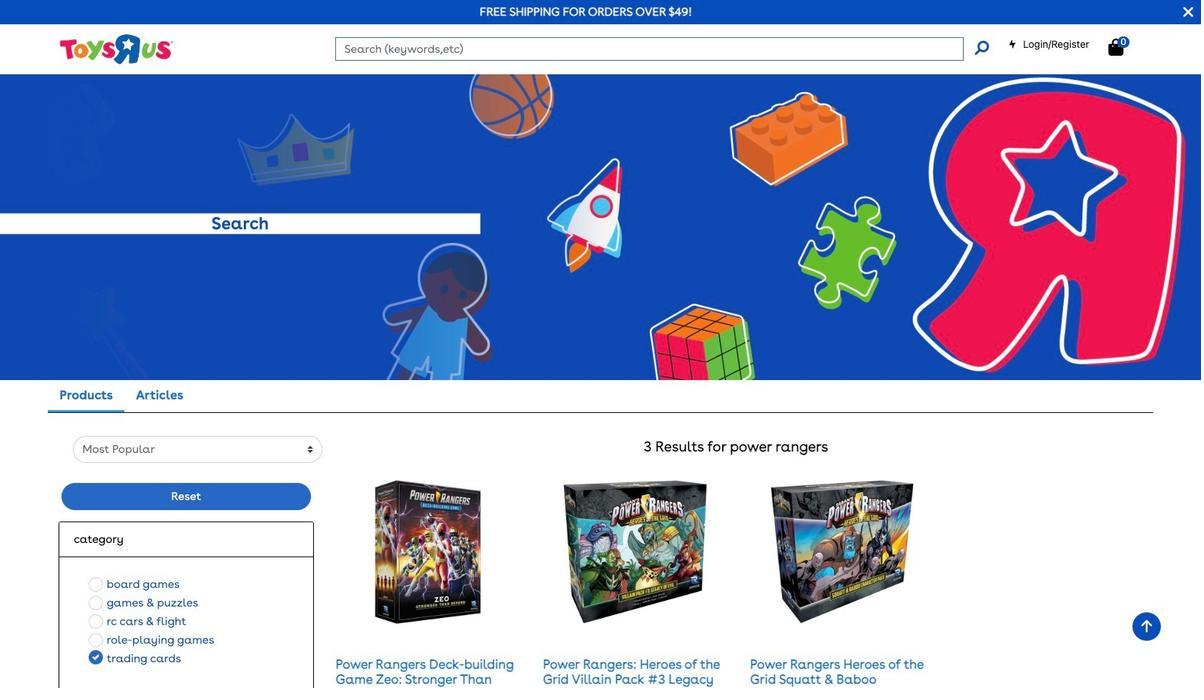 Task type: locate. For each thing, give the bounding box(es) containing it.
menu bar
[[49, 18, 1202, 68]]

power rangers: heroes of the grid villain pack #3 legacy of evil image
[[564, 481, 707, 624]]

main content
[[0, 68, 1202, 689]]

None search field
[[335, 37, 989, 61]]

power rangers heroes of the grid squatt & baboo character pack image
[[771, 481, 915, 624]]

close button image
[[1184, 4, 1194, 20]]

tab list
[[48, 380, 195, 413]]



Task type: vqa. For each thing, say whether or not it's contained in the screenshot.
'LEGO® DC Batman Batmobile: The Penguin Chase 76181 Building Kit (392 Pieces)' Image
no



Task type: describe. For each thing, give the bounding box(es) containing it.
this icon serves as a link to download the essential accessibility assistive technology app for individuals with physical disabilities. it is featured as part of our commitment to diversity and inclusion. image
[[531, 36, 574, 51]]

toys r us image
[[59, 33, 173, 66]]

shopping bag image
[[1109, 39, 1124, 56]]

power rangers deck-building game zeo: stronger than before image
[[356, 481, 500, 624]]

Enter Keyword or Item No. search field
[[335, 37, 964, 61]]

category element
[[74, 532, 299, 549]]



